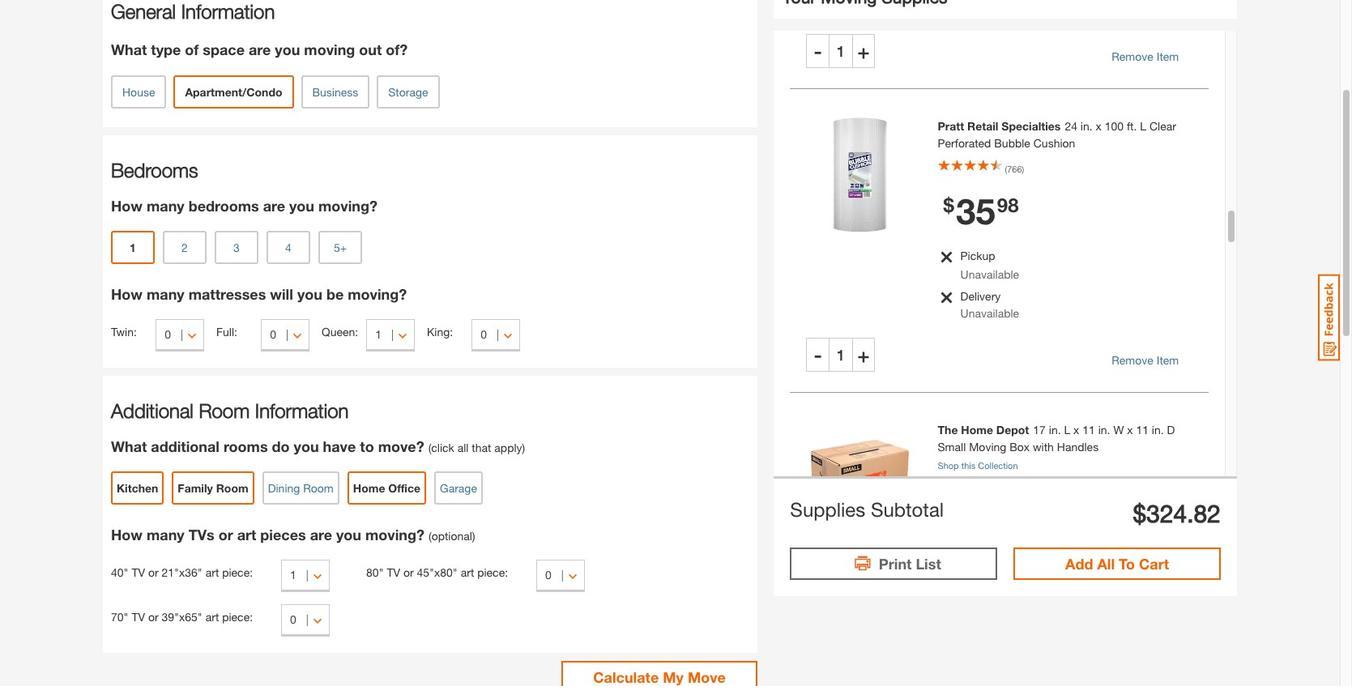 Task type: vqa. For each thing, say whether or not it's contained in the screenshot.
Heavy-Duty Extra-Large Adjustable TV and Picture Moving Box with Handl's 'Shop this Collection' "link"
no



Task type: describe. For each thing, give the bounding box(es) containing it.
limited stock for pickup image
[[938, 291, 954, 304]]

70"
[[111, 610, 129, 624]]

98
[[998, 193, 1019, 216]]

0 for 70" tv or 39"x65" art piece:
[[290, 613, 297, 627]]

with
[[1034, 440, 1055, 454]]

0 button for full:
[[261, 319, 310, 352]]

0 horizontal spatial x
[[1074, 423, 1080, 437]]

pratt retail specialties
[[938, 119, 1061, 133]]

+ for + button for second - button from the top of the page
[[858, 343, 870, 366]]

delivery
[[961, 289, 1001, 303]]

or for 70" tv or 39"x65" art piece:
[[148, 610, 159, 624]]

tv for 40"
[[132, 566, 145, 580]]

in. right 17
[[1050, 423, 1062, 437]]

2
[[182, 240, 188, 254]]

d
[[1168, 423, 1176, 437]]

what type of space are you moving out of?
[[111, 41, 408, 58]]

$ 35 98
[[944, 189, 1019, 232]]

art for or
[[237, 526, 256, 544]]

limited stock for pickup image
[[938, 250, 954, 264]]

24 in. x 100 ft. l clear perforated bubble cushion
[[938, 119, 1177, 150]]

2 - button from the top
[[807, 338, 830, 372]]

family room button
[[172, 472, 254, 505]]

l inside the 17 in. l x 11 in. w x 11 in. d small moving box with handles
[[1065, 423, 1071, 437]]

1 horizontal spatial home
[[962, 423, 994, 437]]

shop this collection link
[[938, 459, 1201, 473]]

or right tvs
[[219, 526, 233, 544]]

shop this collection
[[938, 460, 1019, 471]]

2 button
[[163, 231, 207, 264]]

feedback link image
[[1319, 274, 1341, 362]]

print list button
[[791, 548, 998, 580]]

that
[[472, 441, 492, 455]]

in. left the d
[[1153, 423, 1165, 437]]

family
[[178, 481, 213, 495]]

family room
[[178, 481, 249, 495]]

17
[[1034, 423, 1046, 437]]

supplies subtotal
[[791, 498, 945, 521]]

+ button for second - button from the bottom of the page
[[853, 34, 876, 68]]

general information
[[111, 0, 275, 23]]

3 button
[[215, 231, 259, 264]]

delivery unavailable
[[961, 289, 1020, 320]]

depot
[[997, 423, 1030, 437]]

art for 39"x65"
[[206, 610, 219, 624]]

+ for + button for second - button from the bottom of the page
[[858, 39, 870, 62]]

how for how many bedrooms are you moving?
[[111, 197, 143, 215]]

this
[[962, 460, 976, 471]]

rooms
[[224, 438, 268, 456]]

pieces
[[260, 526, 306, 544]]

add all to cart
[[1066, 555, 1170, 573]]

0 for 80" tv or 45"x80" art piece:
[[546, 568, 552, 582]]

or for 40" tv or 21"x36" art piece:
[[148, 566, 159, 580]]

$ 324.82
[[1134, 499, 1222, 527]]

business button
[[301, 75, 370, 109]]

all
[[458, 441, 469, 455]]

specialties
[[1002, 119, 1061, 133]]

moving
[[304, 41, 355, 58]]

766
[[1008, 163, 1023, 174]]

king:
[[427, 325, 453, 339]]

80" tv or 45"x80" art piece:
[[366, 566, 508, 580]]

40"
[[111, 566, 129, 580]]

home inside button
[[353, 481, 385, 495]]

100
[[1105, 119, 1124, 133]]

bubble
[[995, 136, 1031, 150]]

list
[[916, 555, 942, 573]]

0 horizontal spatial 1 button
[[111, 231, 155, 264]]

art for 21"x36"
[[206, 566, 219, 580]]

remove item for + button for second - button from the bottom of the page remove item button
[[1112, 49, 1180, 63]]

unavailable for pickup
[[961, 267, 1020, 281]]

you for will
[[297, 285, 323, 303]]

- for second - button from the top of the page
[[815, 343, 822, 366]]

moving
[[970, 440, 1007, 454]]

1 remove from the top
[[1112, 49, 1154, 63]]

print list
[[879, 555, 942, 573]]

l inside 24 in. x 100 ft. l clear perforated bubble cushion
[[1141, 119, 1147, 133]]

apply)
[[495, 441, 525, 455]]

subtotal
[[871, 498, 945, 521]]

4 button
[[267, 231, 310, 264]]

to
[[360, 438, 374, 456]]

tvs
[[189, 526, 215, 544]]

will
[[270, 285, 293, 303]]

shop
[[938, 460, 960, 471]]

5+ button
[[319, 231, 362, 264]]

full:
[[216, 325, 237, 339]]

how many bedrooms are you moving?
[[111, 197, 378, 215]]

24
[[1066, 119, 1078, 133]]

home office button
[[348, 472, 426, 505]]

0 button for twin:
[[156, 319, 204, 352]]

0 button for king:
[[472, 319, 520, 352]]

what for what type of space are you moving out of?
[[111, 41, 147, 58]]

print
[[879, 555, 912, 573]]

kitchen button
[[111, 472, 164, 505]]

remove item button for + button for second - button from the bottom of the page
[[1083, 42, 1209, 72]]

what for what additional rooms do you have to move? (click all that apply)
[[111, 438, 147, 456]]

additional
[[111, 400, 194, 422]]

( 766 )
[[1006, 163, 1025, 174]]

supplies
[[791, 498, 866, 521]]

out
[[359, 41, 382, 58]]

1 button for 40" tv or 21"x36" art piece:
[[281, 560, 330, 593]]

1 11 from the left
[[1083, 423, 1096, 437]]

bedrooms
[[189, 197, 259, 215]]

pickup unavailable
[[961, 248, 1020, 281]]

2 vertical spatial moving?
[[366, 526, 425, 544]]

handles
[[1058, 440, 1099, 454]]

1 vertical spatial moving?
[[348, 285, 407, 303]]

the
[[938, 423, 959, 437]]

garage button
[[435, 472, 483, 505]]

add all to cart button
[[1014, 548, 1222, 580]]

324.82
[[1147, 499, 1222, 527]]

how for how many mattresses will you be moving?
[[111, 285, 143, 303]]

storage button
[[377, 75, 440, 109]]

$ for 324.82
[[1134, 499, 1147, 527]]



Task type: locate. For each thing, give the bounding box(es) containing it.
2 how from the top
[[111, 285, 143, 303]]

1 + from the top
[[858, 39, 870, 62]]

1 vertical spatial home
[[353, 481, 385, 495]]

tv right the 70"
[[132, 610, 145, 624]]

1 - button from the top
[[807, 34, 830, 68]]

information up space
[[181, 0, 275, 23]]

3 how from the top
[[111, 526, 143, 544]]

you for are
[[289, 197, 315, 215]]

type
[[151, 41, 181, 58]]

moving? up 80"
[[366, 526, 425, 544]]

room right family
[[216, 481, 249, 495]]

1 - from the top
[[815, 39, 822, 62]]

1 button left king:
[[367, 319, 415, 352]]

piece: for 80" tv or 45"x80" art piece:
[[478, 566, 508, 580]]

11 up handles
[[1083, 423, 1096, 437]]

0 vertical spatial - button
[[807, 34, 830, 68]]

1 vertical spatial l
[[1065, 423, 1071, 437]]

2 what from the top
[[111, 438, 147, 456]]

1 vertical spatial +
[[858, 343, 870, 366]]

you for do
[[294, 438, 319, 456]]

1 button left 2
[[111, 231, 155, 264]]

unavailable
[[961, 267, 1020, 281], [961, 306, 1020, 320]]

$ for 35
[[944, 193, 955, 216]]

apartment/condo
[[185, 85, 283, 98]]

remove up w
[[1112, 353, 1154, 367]]

2 many from the top
[[147, 285, 185, 303]]

1 many from the top
[[147, 197, 185, 215]]

0 button for 70" tv or 39"x65" art piece:
[[281, 605, 330, 637]]

piece: for 70" tv or 39"x65" art piece:
[[222, 610, 253, 624]]

kitchen
[[117, 481, 158, 495]]

you down home office button
[[336, 526, 362, 544]]

retail
[[968, 119, 999, 133]]

0 vertical spatial +
[[858, 39, 870, 62]]

mattresses
[[189, 285, 266, 303]]

w
[[1114, 423, 1125, 437]]

x left 100 on the top
[[1096, 119, 1102, 133]]

0 for king:
[[481, 328, 487, 341]]

2 - from the top
[[815, 343, 822, 366]]

0 horizontal spatial home
[[353, 481, 385, 495]]

3
[[234, 240, 240, 254]]

45"x80"
[[417, 566, 458, 580]]

tv right 40"
[[132, 566, 145, 580]]

moving? up 5+ at top left
[[319, 197, 378, 215]]

how many mattresses will you be moving?
[[111, 285, 407, 303]]

box
[[1010, 440, 1030, 454]]

1 vertical spatial - button
[[807, 338, 830, 372]]

what up kitchen at the left bottom of page
[[111, 438, 147, 456]]

unavailable down delivery
[[961, 306, 1020, 320]]

1 vertical spatial -
[[815, 343, 822, 366]]

70" tv or 39"x65" art piece:
[[111, 610, 253, 624]]

cushion
[[1034, 136, 1076, 150]]

0 vertical spatial remove item button
[[1083, 42, 1209, 72]]

1 vertical spatial remove
[[1112, 353, 1154, 367]]

perforated
[[938, 136, 992, 150]]

l right ft.
[[1141, 119, 1147, 133]]

$ up to
[[1134, 499, 1147, 527]]

remove item button for + button for second - button from the top of the page
[[1083, 346, 1209, 376]]

$ left 35
[[944, 193, 955, 216]]

piece: for 40" tv or 21"x36" art piece:
[[222, 566, 253, 580]]

1 vertical spatial many
[[147, 285, 185, 303]]

piece: right "45"x80""
[[478, 566, 508, 580]]

1 remove item from the top
[[1112, 49, 1180, 63]]

0 vertical spatial -
[[815, 39, 822, 62]]

many for tvs
[[147, 526, 185, 544]]

1 unavailable from the top
[[961, 267, 1020, 281]]

80"
[[366, 566, 384, 580]]

what left "type"
[[111, 41, 147, 58]]

2 + button from the top
[[853, 338, 876, 372]]

or left "45"x80""
[[404, 566, 414, 580]]

1 horizontal spatial 1 button
[[281, 560, 330, 593]]

many for mattresses
[[147, 285, 185, 303]]

many for bedrooms
[[147, 197, 185, 215]]

2 remove item from the top
[[1112, 353, 1180, 367]]

1 horizontal spatial $
[[1134, 499, 1147, 527]]

tv for 70"
[[132, 610, 145, 624]]

1 button for queen:
[[367, 319, 415, 352]]

apartment/condo button
[[174, 75, 294, 109]]

2 vertical spatial 1 button
[[281, 560, 330, 593]]

art right 39"x65"
[[206, 610, 219, 624]]

11 right w
[[1137, 423, 1149, 437]]

0 button for 80" tv or 45"x80" art piece:
[[537, 560, 585, 593]]

tv right 80"
[[387, 566, 400, 580]]

what
[[111, 41, 147, 58], [111, 438, 147, 456]]

what additional rooms do you have to move? (click all that apply)
[[111, 438, 525, 456]]

1 vertical spatial are
[[263, 197, 285, 215]]

dining room button
[[262, 472, 340, 505]]

item for second - button from the top of the page
[[1157, 353, 1180, 367]]

x up handles
[[1074, 423, 1080, 437]]

home left office
[[353, 481, 385, 495]]

in. right 24
[[1081, 119, 1093, 133]]

1 right "queen:"
[[375, 328, 382, 341]]

do
[[272, 438, 290, 456]]

2 unavailable from the top
[[961, 306, 1020, 320]]

3 many from the top
[[147, 526, 185, 544]]

1 horizontal spatial 11
[[1137, 423, 1149, 437]]

item for second - button from the bottom of the page
[[1157, 49, 1180, 63]]

remove
[[1112, 49, 1154, 63], [1112, 353, 1154, 367]]

2 item from the top
[[1157, 353, 1180, 367]]

of
[[185, 41, 199, 58]]

1 vertical spatial $
[[1134, 499, 1147, 527]]

0 for full:
[[270, 328, 276, 341]]

+ button for second - button from the top of the page
[[853, 338, 876, 372]]

remove item for + button for second - button from the top of the page's remove item button
[[1112, 353, 1180, 367]]

remove item up the d
[[1112, 353, 1180, 367]]

1 button
[[111, 231, 155, 264], [367, 319, 415, 352], [281, 560, 330, 593]]

(optional)
[[429, 529, 475, 543]]

2 vertical spatial 1
[[290, 568, 297, 582]]

add
[[1066, 555, 1094, 573]]

remove item up ft.
[[1112, 49, 1180, 63]]

0 vertical spatial home
[[962, 423, 994, 437]]

0 horizontal spatial $
[[944, 193, 955, 216]]

office
[[389, 481, 421, 495]]

you up 4 at left top
[[289, 197, 315, 215]]

many left tvs
[[147, 526, 185, 544]]

$ inside the "$ 35 98"
[[944, 193, 955, 216]]

in. inside 24 in. x 100 ft. l clear perforated bubble cushion
[[1081, 119, 1093, 133]]

1 remove item button from the top
[[1083, 42, 1209, 72]]

2 remove item button from the top
[[1083, 346, 1209, 376]]

1 for 40" tv or 21"x36" art piece:
[[290, 568, 297, 582]]

0
[[165, 328, 171, 341], [270, 328, 276, 341], [481, 328, 487, 341], [546, 568, 552, 582], [290, 613, 297, 627]]

1 vertical spatial what
[[111, 438, 147, 456]]

move?
[[378, 438, 425, 456]]

are right pieces
[[310, 526, 332, 544]]

1 vertical spatial 1 button
[[367, 319, 415, 352]]

you left be
[[297, 285, 323, 303]]

0 vertical spatial many
[[147, 197, 185, 215]]

many
[[147, 197, 185, 215], [147, 285, 185, 303], [147, 526, 185, 544]]

2 horizontal spatial x
[[1128, 423, 1134, 437]]

dining room
[[268, 481, 334, 495]]

item up clear
[[1157, 49, 1180, 63]]

1 vertical spatial remove item button
[[1083, 346, 1209, 376]]

0 horizontal spatial l
[[1065, 423, 1071, 437]]

all
[[1098, 555, 1115, 573]]

1 vertical spatial unavailable
[[961, 306, 1020, 320]]

1 vertical spatial 1
[[375, 328, 382, 341]]

1 + button from the top
[[853, 34, 876, 68]]

4
[[285, 240, 292, 254]]

21"x36"
[[162, 566, 203, 580]]

bedrooms
[[111, 159, 198, 182]]

art right "45"x80""
[[461, 566, 474, 580]]

how up twin: at top
[[111, 285, 143, 303]]

tv for 80"
[[387, 566, 400, 580]]

2 vertical spatial many
[[147, 526, 185, 544]]

or for 80" tv or 45"x80" art piece:
[[404, 566, 414, 580]]

tv
[[132, 566, 145, 580], [387, 566, 400, 580], [132, 610, 145, 624]]

l
[[1141, 119, 1147, 133], [1065, 423, 1071, 437]]

0 vertical spatial are
[[249, 41, 271, 58]]

house button
[[111, 75, 167, 109]]

0 vertical spatial what
[[111, 41, 147, 58]]

room for additional
[[199, 400, 250, 422]]

room for family
[[216, 481, 249, 495]]

art for 45"x80"
[[461, 566, 474, 580]]

many down bedrooms
[[147, 197, 185, 215]]

ft.
[[1128, 119, 1138, 133]]

1 vertical spatial information
[[255, 400, 349, 422]]

1 horizontal spatial l
[[1141, 119, 1147, 133]]

collection
[[979, 460, 1019, 471]]

piece: right 21"x36"
[[222, 566, 253, 580]]

0 vertical spatial 1
[[130, 240, 136, 254]]

you left the moving
[[275, 41, 300, 58]]

garage
[[440, 481, 477, 495]]

room for dining
[[303, 481, 334, 495]]

1 vertical spatial item
[[1157, 353, 1180, 367]]

2 horizontal spatial 1 button
[[367, 319, 415, 352]]

twin:
[[111, 325, 137, 339]]

1 vertical spatial + button
[[853, 338, 876, 372]]

0 vertical spatial how
[[111, 197, 143, 215]]

are
[[249, 41, 271, 58], [263, 197, 285, 215], [310, 526, 332, 544]]

2 remove from the top
[[1112, 353, 1154, 367]]

2 vertical spatial how
[[111, 526, 143, 544]]

dining
[[268, 481, 300, 495]]

remove item button
[[1083, 42, 1209, 72], [1083, 346, 1209, 376]]

many down 2 button
[[147, 285, 185, 303]]

1 button down how many tvs or art pieces are you moving? (optional)
[[281, 560, 330, 593]]

information up what additional rooms do you have to move? (click all that apply)
[[255, 400, 349, 422]]

1 for queen:
[[375, 328, 382, 341]]

piece: right 39"x65"
[[222, 610, 253, 624]]

None field
[[830, 34, 853, 68], [830, 338, 853, 372], [830, 34, 853, 68], [830, 338, 853, 372]]

how up 40"
[[111, 526, 143, 544]]

space
[[203, 41, 245, 58]]

5+
[[334, 240, 347, 254]]

room
[[199, 400, 250, 422], [216, 481, 249, 495], [303, 481, 334, 495]]

2 vertical spatial are
[[310, 526, 332, 544]]

remove up ft.
[[1112, 49, 1154, 63]]

x inside 24 in. x 100 ft. l clear perforated bubble cushion
[[1096, 119, 1102, 133]]

2 horizontal spatial 1
[[375, 328, 382, 341]]

1 horizontal spatial x
[[1096, 119, 1102, 133]]

room right dining in the left of the page
[[303, 481, 334, 495]]

home office
[[353, 481, 421, 495]]

2 + from the top
[[858, 343, 870, 366]]

0 vertical spatial $
[[944, 193, 955, 216]]

or left 39"x65"
[[148, 610, 159, 624]]

1 vertical spatial remove item
[[1112, 353, 1180, 367]]

remove item button up ft.
[[1083, 42, 1209, 72]]

1 left 2
[[130, 240, 136, 254]]

(
[[1006, 163, 1008, 174]]

0 vertical spatial unavailable
[[961, 267, 1020, 281]]

0 horizontal spatial 11
[[1083, 423, 1096, 437]]

0 horizontal spatial 1
[[130, 240, 136, 254]]

17 in. l x 11 in. w x 11 in. d small moving box with handles image
[[799, 417, 922, 540]]

1 horizontal spatial 1
[[290, 568, 297, 582]]

room inside button
[[216, 481, 249, 495]]

in. left w
[[1099, 423, 1111, 437]]

0 button
[[156, 319, 204, 352], [261, 319, 310, 352], [472, 319, 520, 352], [537, 560, 585, 593], [281, 605, 330, 637]]

home up moving
[[962, 423, 994, 437]]

17 in. l x 11 in. w x 11 in. d small moving box with handles
[[938, 423, 1176, 454]]

or left 21"x36"
[[148, 566, 159, 580]]

1 down how many tvs or art pieces are you moving? (optional)
[[290, 568, 297, 582]]

moving? right be
[[348, 285, 407, 303]]

art
[[237, 526, 256, 544], [206, 566, 219, 580], [461, 566, 474, 580], [206, 610, 219, 624]]

pratt
[[938, 119, 965, 133]]

room up 'rooms'
[[199, 400, 250, 422]]

have
[[323, 438, 356, 456]]

0 vertical spatial moving?
[[319, 197, 378, 215]]

small
[[938, 440, 967, 454]]

0 vertical spatial remove
[[1112, 49, 1154, 63]]

0 vertical spatial + button
[[853, 34, 876, 68]]

+
[[858, 39, 870, 62], [858, 343, 870, 366]]

40" tv or 21"x36" art piece:
[[111, 566, 253, 580]]

unavailable down pickup
[[961, 267, 1020, 281]]

house
[[122, 85, 155, 98]]

stretchy image image
[[855, 556, 871, 571]]

room inside button
[[303, 481, 334, 495]]

in.
[[1081, 119, 1093, 133], [1050, 423, 1062, 437], [1099, 423, 1111, 437], [1153, 423, 1165, 437]]

0 for twin:
[[165, 328, 171, 341]]

how down bedrooms
[[111, 197, 143, 215]]

0 vertical spatial 1 button
[[111, 231, 155, 264]]

1 what from the top
[[111, 41, 147, 58]]

you
[[275, 41, 300, 58], [289, 197, 315, 215], [297, 285, 323, 303], [294, 438, 319, 456], [336, 526, 362, 544]]

1 item from the top
[[1157, 49, 1180, 63]]

0 vertical spatial l
[[1141, 119, 1147, 133]]

2 11 from the left
[[1137, 423, 1149, 437]]

0 vertical spatial information
[[181, 0, 275, 23]]

general
[[111, 0, 176, 23]]

the home depot
[[938, 423, 1030, 437]]

35
[[956, 189, 996, 232]]

1 vertical spatial how
[[111, 285, 143, 303]]

you right do
[[294, 438, 319, 456]]

- for second - button from the bottom of the page
[[815, 39, 822, 62]]

39"x65"
[[162, 610, 203, 624]]

item up the d
[[1157, 353, 1180, 367]]

are right space
[[249, 41, 271, 58]]

1 how from the top
[[111, 197, 143, 215]]

24 in. x 100 ft. l clear perforated bubble cushion image
[[799, 113, 922, 236]]

are up 4 button
[[263, 197, 285, 215]]

of?
[[386, 41, 408, 58]]

cart
[[1140, 555, 1170, 573]]

art right 21"x36"
[[206, 566, 219, 580]]

x right w
[[1128, 423, 1134, 437]]

0 vertical spatial item
[[1157, 49, 1180, 63]]

remove item button up the d
[[1083, 346, 1209, 376]]

art left pieces
[[237, 526, 256, 544]]

0 vertical spatial remove item
[[1112, 49, 1180, 63]]

l up handles
[[1065, 423, 1071, 437]]

unavailable for delivery
[[961, 306, 1020, 320]]

how
[[111, 197, 143, 215], [111, 285, 143, 303], [111, 526, 143, 544]]



